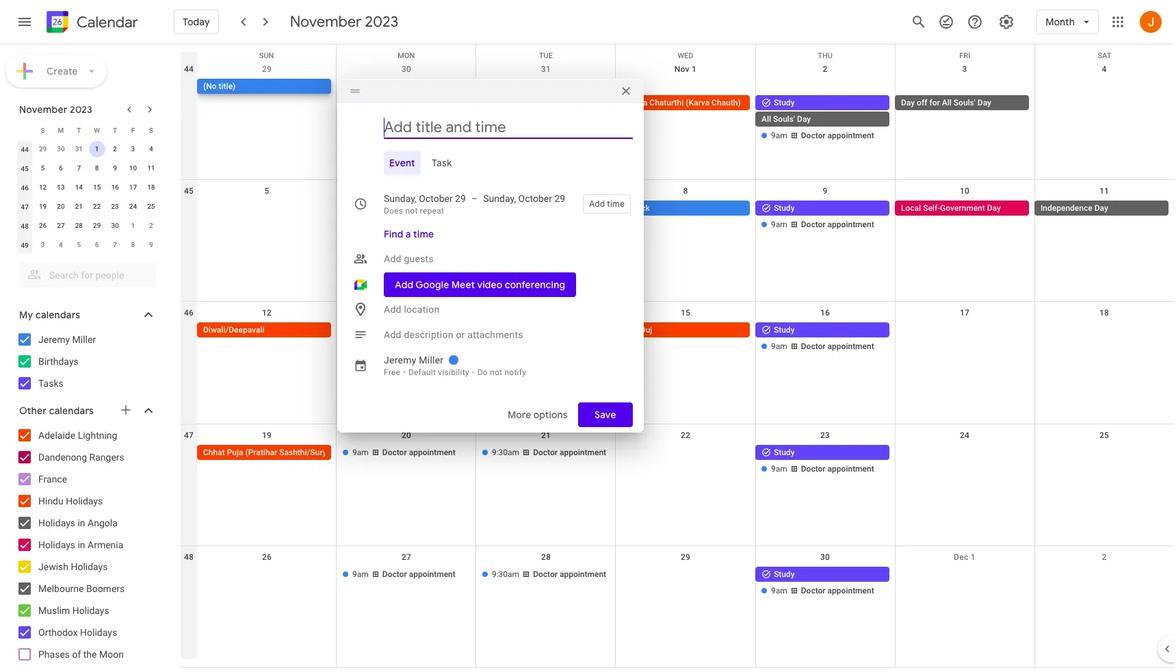 Task type: vqa. For each thing, say whether or not it's contained in the screenshot.


Task type: describe. For each thing, give the bounding box(es) containing it.
1 vertical spatial 20
[[402, 430, 412, 440]]

9:30am for 31
[[492, 98, 520, 107]]

december 6 element
[[89, 237, 105, 253]]

study for 30
[[774, 569, 795, 579]]

local self-government day
[[902, 203, 1001, 213]]

other calendars
[[19, 405, 94, 417]]

17 element
[[125, 179, 141, 196]]

attachments
[[468, 329, 523, 340]]

dec
[[954, 552, 969, 562]]

22 inside grid
[[681, 430, 691, 440]]

calendars for other calendars
[[49, 405, 94, 417]]

24 element
[[125, 199, 141, 215]]

Add title and time text field
[[384, 117, 633, 138]]

46 for sun
[[184, 308, 194, 318]]

2 horizontal spatial 5
[[265, 186, 269, 196]]

4 inside grid
[[1102, 64, 1107, 74]]

all inside 'day off for all souls' day' button
[[942, 98, 952, 107]]

16 inside grid
[[821, 308, 830, 318]]

chhat puja (pratihar sashthi/surya sashthi)
[[203, 447, 364, 457]]

calendars for my calendars
[[36, 309, 80, 321]]

0 horizontal spatial 9
[[113, 164, 117, 172]]

0 vertical spatial 8
[[95, 164, 99, 172]]

9:30am inside button
[[492, 325, 520, 335]]

add location
[[384, 304, 440, 315]]

1 vertical spatial 24
[[960, 430, 970, 440]]

0 horizontal spatial time
[[414, 228, 434, 240]]

december 3 element
[[35, 237, 51, 253]]

8 inside december 8 element
[[131, 241, 135, 249]]

orthodox holidays
[[38, 627, 117, 638]]

13 element
[[53, 179, 69, 196]]

2 t from the left
[[113, 126, 117, 134]]

1 vertical spatial 23
[[821, 430, 830, 440]]

18 inside grid
[[1100, 308, 1110, 318]]

december 5 element
[[71, 237, 87, 253]]

28 inside november 2023 grid
[[75, 222, 83, 229]]

11 inside row group
[[147, 164, 155, 172]]

0 horizontal spatial 6
[[59, 164, 63, 172]]

0 horizontal spatial 7
[[77, 164, 81, 172]]

row containing 48
[[181, 546, 1175, 668]]

row containing 12
[[16, 178, 160, 197]]

add for add description or attachments
[[384, 329, 402, 340]]

23 element
[[107, 199, 123, 215]]

47 for m
[[21, 203, 29, 211]]

muslim holidays
[[38, 605, 109, 616]]

adelaide
[[38, 430, 75, 441]]

add guests button
[[379, 246, 633, 271]]

independence day button
[[1035, 201, 1169, 216]]

49
[[21, 241, 29, 249]]

add for add location
[[384, 304, 402, 315]]

day inside 'button'
[[798, 114, 811, 124]]

melbourne boomers
[[38, 583, 125, 594]]

0 horizontal spatial november 2023
[[19, 103, 92, 116]]

0 horizontal spatial 4
[[59, 241, 63, 249]]

1 right 30 element
[[131, 222, 135, 229]]

calendar heading
[[74, 13, 138, 32]]

1 sunday, from the left
[[384, 193, 417, 204]]

december 9 element
[[143, 237, 159, 253]]

23 inside row group
[[111, 203, 119, 210]]

17 inside grid
[[960, 308, 970, 318]]

chaturthi
[[650, 98, 684, 107]]

2 horizontal spatial 3
[[963, 64, 968, 74]]

local self-government day button
[[895, 201, 1030, 216]]

9am for study button related to 30
[[771, 586, 788, 595]]

28 element
[[71, 218, 87, 234]]

day off for all souls' day button
[[895, 95, 1030, 110]]

f
[[131, 126, 135, 134]]

31 inside row group
[[75, 145, 83, 153]]

jeremy miller inside my calendars list
[[38, 334, 96, 345]]

of
[[72, 649, 81, 660]]

9am for study button related to 16
[[771, 342, 788, 351]]

rangers
[[89, 452, 124, 463]]

holidays down 'hindu'
[[38, 518, 75, 528]]

(no
[[203, 81, 217, 91]]

find
[[384, 228, 404, 240]]

0 horizontal spatial 2023
[[70, 103, 92, 116]]

1 vertical spatial jeremy
[[384, 355, 417, 366]]

1 horizontal spatial 28
[[541, 552, 551, 562]]

description
[[404, 329, 454, 340]]

december 1 element
[[125, 218, 141, 234]]

potluck
[[622, 203, 650, 213]]

study for 2
[[774, 98, 795, 107]]

create
[[47, 65, 78, 77]]

calendar element
[[44, 8, 138, 38]]

19 inside row group
[[39, 203, 47, 210]]

do not notify
[[478, 368, 526, 377]]

1 vertical spatial jeremy miller
[[384, 355, 444, 366]]

independence day
[[1041, 203, 1109, 213]]

tue
[[539, 51, 553, 60]]

karaka
[[622, 98, 648, 107]]

government
[[941, 203, 986, 213]]

1 vertical spatial 19
[[262, 430, 272, 440]]

sat
[[1098, 51, 1112, 60]]

1 horizontal spatial 25
[[1100, 430, 1110, 440]]

event
[[390, 157, 415, 169]]

task
[[432, 157, 452, 169]]

48 for m
[[21, 222, 29, 230]]

bhai duj
[[622, 325, 653, 335]]

today
[[183, 16, 210, 28]]

or
[[456, 329, 465, 340]]

holidays up jewish
[[38, 539, 75, 550]]

27 inside grid
[[402, 552, 412, 562]]

9am for 23 study button
[[771, 464, 788, 473]]

sashthi/surya
[[279, 447, 331, 457]]

25 inside november 2023 grid
[[147, 203, 155, 210]]

holidays in angola
[[38, 518, 118, 528]]

location
[[404, 304, 440, 315]]

calendar
[[77, 13, 138, 32]]

10 inside row group
[[129, 164, 137, 172]]

(no title) button
[[197, 79, 331, 94]]

–
[[472, 193, 478, 204]]

1 vertical spatial 15
[[681, 308, 691, 318]]

1 vertical spatial 13
[[402, 308, 412, 318]]

20 inside "element"
[[57, 203, 65, 210]]

15 inside 15 element
[[93, 183, 101, 191]]

holidays in armenia
[[38, 539, 123, 550]]

1 vertical spatial 3
[[131, 145, 135, 153]]

0 horizontal spatial november
[[19, 103, 67, 116]]

9am for study button for 9
[[771, 220, 788, 229]]

14
[[75, 183, 83, 191]]

6 inside grid
[[404, 186, 409, 196]]

grid containing 44
[[181, 44, 1175, 668]]

november 2023 grid
[[13, 120, 160, 255]]

w
[[94, 126, 100, 134]]

8 inside grid
[[684, 186, 688, 196]]

row containing 44
[[181, 58, 1175, 180]]

october 31 element
[[71, 141, 87, 157]]

1 horizontal spatial november 2023
[[290, 12, 399, 31]]

17 inside row group
[[129, 183, 137, 191]]

study button for 30
[[756, 567, 890, 582]]

21 inside november 2023 grid
[[75, 203, 83, 210]]

melbourne
[[38, 583, 84, 594]]

1 right dec at bottom
[[971, 552, 976, 562]]

1 horizontal spatial not
[[490, 368, 503, 377]]

1 horizontal spatial 5
[[77, 241, 81, 249]]

45 for sun
[[184, 186, 194, 196]]

jewish
[[38, 561, 68, 572]]

dec 1
[[954, 552, 976, 562]]

1 t from the left
[[77, 126, 81, 134]]

2 vertical spatial 9
[[149, 241, 153, 249]]

souls' inside 'button'
[[774, 114, 796, 124]]

11 element
[[143, 160, 159, 177]]

add for add guests
[[384, 253, 402, 264]]

does
[[384, 206, 403, 216]]

26 inside 'element'
[[39, 222, 47, 229]]

1 vertical spatial 7
[[544, 186, 549, 196]]

the
[[83, 649, 97, 660]]

0 vertical spatial 2023
[[365, 12, 399, 31]]

holidays for muslim
[[72, 605, 109, 616]]

self-
[[924, 203, 941, 213]]

moon
[[99, 649, 124, 660]]

2 sunday, from the left
[[484, 193, 516, 204]]

october 30 element
[[53, 141, 69, 157]]

duj
[[641, 325, 653, 335]]

0 vertical spatial november
[[290, 12, 362, 31]]

fri
[[960, 51, 971, 60]]

free
[[384, 368, 401, 377]]

row containing 5
[[16, 159, 160, 178]]

29 element
[[89, 218, 105, 234]]

add description or attachments
[[384, 329, 523, 340]]

month
[[1046, 16, 1075, 28]]

other
[[19, 405, 47, 417]]

angola
[[88, 518, 118, 528]]

holidays for orthodox
[[80, 627, 117, 638]]

bhai
[[622, 325, 639, 335]]

1 vertical spatial 12
[[262, 308, 272, 318]]

december 7 element
[[107, 237, 123, 253]]

repeat
[[420, 206, 444, 216]]

task button
[[426, 151, 458, 175]]

sashthi)
[[333, 447, 364, 457]]

add guests
[[384, 253, 434, 264]]

48 for sun
[[184, 552, 194, 562]]

10 element
[[125, 160, 141, 177]]



Task type: locate. For each thing, give the bounding box(es) containing it.
hindu
[[38, 496, 63, 507]]

jeremy up birthdays
[[38, 334, 70, 345]]

1 vertical spatial not
[[490, 368, 503, 377]]

notify
[[505, 368, 526, 377]]

add other calendars image
[[119, 403, 133, 417]]

2023 up october 31 element
[[70, 103, 92, 116]]

holidays up the
[[80, 627, 117, 638]]

1 vertical spatial 10
[[960, 186, 970, 196]]

adelaide lightning
[[38, 430, 117, 441]]

miller
[[72, 334, 96, 345], [419, 355, 444, 366]]

16 element
[[107, 179, 123, 196]]

karaka chaturthi (karva chauth) button
[[616, 95, 750, 110]]

2 in from the top
[[78, 539, 85, 550]]

1 horizontal spatial 12
[[262, 308, 272, 318]]

holidays for hindu
[[66, 496, 103, 507]]

t right w
[[113, 126, 117, 134]]

armenia
[[88, 539, 123, 550]]

row containing 46
[[181, 302, 1175, 424]]

31 inside grid
[[541, 64, 551, 74]]

not right does
[[406, 206, 418, 216]]

30 element
[[107, 218, 123, 234]]

7 left add time button in the top of the page
[[544, 186, 549, 196]]

0 vertical spatial 28
[[75, 222, 83, 229]]

2 vertical spatial 3
[[41, 241, 45, 249]]

december 4 element
[[53, 237, 69, 253]]

0 horizontal spatial 44
[[21, 145, 29, 153]]

add inside dropdown button
[[384, 253, 402, 264]]

1 right nov in the top right of the page
[[692, 64, 697, 74]]

31 left 1 cell
[[75, 145, 83, 153]]

chhat
[[203, 447, 225, 457]]

holidays up holidays in angola
[[66, 496, 103, 507]]

9:30am button
[[476, 323, 611, 338]]

2023 up mon
[[365, 12, 399, 31]]

11 inside grid
[[1100, 186, 1110, 196]]

1 9:30am from the top
[[492, 98, 520, 107]]

1 study from the top
[[774, 98, 795, 107]]

6 right december 5 element
[[95, 241, 99, 249]]

Search for people text field
[[27, 263, 148, 288]]

in down holidays in angola
[[78, 539, 85, 550]]

45 for m
[[21, 165, 29, 172]]

44
[[184, 64, 194, 74], [21, 145, 29, 153]]

15 up bhai duj 'button'
[[681, 308, 691, 318]]

1 vertical spatial 17
[[960, 308, 970, 318]]

2 vertical spatial 4
[[59, 241, 63, 249]]

0 vertical spatial 31
[[541, 64, 551, 74]]

26 element
[[35, 218, 51, 234]]

25 element
[[143, 199, 159, 215]]

0 vertical spatial 44
[[184, 64, 194, 74]]

29 inside 29 element
[[93, 222, 101, 229]]

0 horizontal spatial sunday,
[[384, 193, 417, 204]]

10 left 11 element
[[129, 164, 137, 172]]

1 horizontal spatial 23
[[821, 430, 830, 440]]

0 horizontal spatial 22
[[93, 203, 101, 210]]

not inside sunday, october 29 – sunday, october 29 does not repeat
[[406, 206, 418, 216]]

1 vertical spatial november 2023
[[19, 103, 92, 116]]

0 horizontal spatial 18
[[147, 183, 155, 191]]

12
[[39, 183, 47, 191], [262, 308, 272, 318]]

1 vertical spatial 46
[[184, 308, 194, 318]]

9am for the (no title) button
[[353, 98, 369, 107]]

0 horizontal spatial 47
[[21, 203, 29, 211]]

28
[[75, 222, 83, 229], [541, 552, 551, 562]]

3 study from the top
[[774, 325, 795, 335]]

1 vertical spatial calendars
[[49, 405, 94, 417]]

7 left december 8 element
[[113, 241, 117, 249]]

row group
[[16, 140, 160, 255]]

44 left october 29 'element'
[[21, 145, 29, 153]]

16 inside 16 'element'
[[111, 183, 119, 191]]

46 for m
[[21, 184, 29, 191]]

phases
[[38, 649, 70, 660]]

3 inside "element"
[[41, 241, 45, 249]]

21 element
[[71, 199, 87, 215]]

other calendars list
[[3, 424, 170, 665]]

add inside button
[[589, 199, 605, 209]]

tasks
[[38, 378, 63, 389]]

46 inside grid
[[184, 308, 194, 318]]

5 9:30am from the top
[[492, 569, 520, 579]]

add
[[589, 199, 605, 209], [384, 253, 402, 264], [384, 304, 402, 315], [384, 329, 402, 340]]

44 for sun
[[184, 64, 194, 74]]

holidays up melbourne boomers at the bottom left of the page
[[71, 561, 108, 572]]

15 right 14
[[93, 183, 101, 191]]

1 vertical spatial 2023
[[70, 103, 92, 116]]

8 down 1 cell
[[95, 164, 99, 172]]

t
[[77, 126, 81, 134], [113, 126, 117, 134]]

add time
[[589, 199, 625, 209]]

row group inside november 2023 grid
[[16, 140, 160, 255]]

4 study from the top
[[774, 447, 795, 457]]

2 vertical spatial 7
[[113, 241, 117, 249]]

0 horizontal spatial 28
[[75, 222, 83, 229]]

6 inside december 6 element
[[95, 241, 99, 249]]

local
[[902, 203, 922, 213]]

sunday, october 29 – sunday, october 29 does not repeat
[[384, 193, 566, 216]]

0 horizontal spatial 11
[[147, 164, 155, 172]]

row containing 47
[[181, 424, 1175, 546]]

0 horizontal spatial 21
[[75, 203, 83, 210]]

jeremy inside my calendars list
[[38, 334, 70, 345]]

1 horizontal spatial 20
[[402, 430, 412, 440]]

not
[[406, 206, 418, 216], [490, 368, 503, 377]]

1
[[692, 64, 697, 74], [95, 145, 99, 153], [131, 222, 135, 229], [971, 552, 976, 562]]

4 9:30am from the top
[[492, 447, 520, 457]]

october right to element
[[519, 193, 552, 204]]

48
[[21, 222, 29, 230], [184, 552, 194, 562]]

44 for m
[[21, 145, 29, 153]]

in left angola
[[78, 518, 85, 528]]

4 up 11 element
[[149, 145, 153, 153]]

all souls' day button
[[756, 112, 890, 127]]

cell
[[756, 79, 895, 144], [1035, 79, 1175, 144], [197, 201, 337, 234], [756, 201, 895, 234], [756, 323, 895, 356], [895, 323, 1035, 356], [1035, 323, 1175, 356], [616, 445, 756, 478], [756, 445, 895, 478], [895, 445, 1035, 478], [1035, 445, 1175, 478], [197, 567, 337, 600], [616, 567, 756, 600], [756, 567, 895, 600], [895, 567, 1035, 600], [1035, 567, 1175, 600]]

(no title)
[[203, 81, 236, 91]]

my
[[19, 309, 33, 321]]

1 vertical spatial all
[[762, 114, 772, 124]]

souls' inside button
[[954, 98, 976, 107]]

0 horizontal spatial s
[[41, 126, 45, 134]]

0 horizontal spatial 17
[[129, 183, 137, 191]]

birthdays
[[38, 356, 79, 367]]

1 vertical spatial time
[[414, 228, 434, 240]]

row containing sun
[[181, 44, 1175, 65]]

26
[[39, 222, 47, 229], [262, 552, 272, 562]]

2 9:30am from the top
[[492, 203, 520, 213]]

study button for 16
[[756, 323, 890, 338]]

nov
[[675, 64, 690, 74]]

9 inside grid
[[823, 186, 828, 196]]

3 down the f
[[131, 145, 135, 153]]

27 element
[[53, 218, 69, 234]]

4
[[1102, 64, 1107, 74], [149, 145, 153, 153], [59, 241, 63, 249]]

hindu holidays
[[38, 496, 103, 507]]

3 9:30am from the top
[[492, 325, 520, 335]]

study button for 9
[[756, 201, 890, 216]]

22
[[93, 203, 101, 210], [681, 430, 691, 440]]

row
[[181, 44, 1175, 65], [181, 58, 1175, 180], [16, 120, 160, 140], [16, 140, 160, 159], [16, 159, 160, 178], [16, 178, 160, 197], [181, 180, 1175, 302], [16, 197, 160, 216], [16, 216, 160, 235], [16, 235, 160, 255], [181, 302, 1175, 424], [181, 424, 1175, 546], [181, 546, 1175, 668]]

0 vertical spatial 23
[[111, 203, 119, 210]]

create button
[[5, 55, 107, 88]]

1 inside cell
[[95, 145, 99, 153]]

diwali/deepavali button
[[197, 323, 331, 338]]

11 up independence day button
[[1100, 186, 1110, 196]]

1 horizontal spatial 24
[[960, 430, 970, 440]]

all inside the "all souls' day" 'button'
[[762, 114, 772, 124]]

0 vertical spatial 27
[[57, 222, 65, 229]]

0 horizontal spatial 16
[[111, 183, 119, 191]]

13 up 'description'
[[402, 308, 412, 318]]

44 inside november 2023 grid
[[21, 145, 29, 153]]

add down find
[[384, 253, 402, 264]]

0 vertical spatial 13
[[57, 183, 65, 191]]

1 horizontal spatial 22
[[681, 430, 691, 440]]

44 down today button
[[184, 64, 194, 74]]

7 down october 31 element
[[77, 164, 81, 172]]

12 up diwali/deepavali button
[[262, 308, 272, 318]]

17
[[129, 183, 137, 191], [960, 308, 970, 318]]

add down the add location
[[384, 329, 402, 340]]

24
[[129, 203, 137, 210], [960, 430, 970, 440]]

jeremy miller up birthdays
[[38, 334, 96, 345]]

1 vertical spatial 5
[[265, 186, 269, 196]]

2 s from the left
[[149, 126, 153, 134]]

22 element
[[89, 199, 105, 215]]

0 horizontal spatial 27
[[57, 222, 65, 229]]

3
[[963, 64, 968, 74], [131, 145, 135, 153], [41, 241, 45, 249]]

jeremy miller up default
[[384, 355, 444, 366]]

study for 23
[[774, 447, 795, 457]]

0 horizontal spatial 3
[[41, 241, 45, 249]]

(pratihar
[[245, 447, 277, 457]]

potluck button
[[616, 201, 750, 216]]

t right m
[[77, 126, 81, 134]]

in for angola
[[78, 518, 85, 528]]

0 vertical spatial 7
[[77, 164, 81, 172]]

1 horizontal spatial 27
[[402, 552, 412, 562]]

45 inside november 2023 grid
[[21, 165, 29, 172]]

1 horizontal spatial s
[[149, 126, 153, 134]]

do
[[478, 368, 488, 377]]

27 inside row group
[[57, 222, 65, 229]]

0 vertical spatial 22
[[93, 203, 101, 210]]

jewish holidays
[[38, 561, 108, 572]]

24 inside november 2023 grid
[[129, 203, 137, 210]]

main drawer image
[[16, 14, 33, 30]]

1 horizontal spatial souls'
[[954, 98, 976, 107]]

calendars right my
[[36, 309, 80, 321]]

5 study button from the top
[[756, 567, 890, 582]]

9:30am for 28
[[492, 569, 520, 579]]

add left the potluck
[[589, 199, 605, 209]]

1 horizontal spatial 26
[[262, 552, 272, 562]]

5 study from the top
[[774, 569, 795, 579]]

18 element
[[143, 179, 159, 196]]

46 inside row group
[[21, 184, 29, 191]]

19 left '20' "element"
[[39, 203, 47, 210]]

dandenong rangers
[[38, 452, 124, 463]]

12 left 13 element
[[39, 183, 47, 191]]

22 inside row group
[[93, 203, 101, 210]]

0 horizontal spatial october
[[419, 193, 453, 204]]

13 left 14
[[57, 183, 65, 191]]

0 vertical spatial calendars
[[36, 309, 80, 321]]

calendars up adelaide lightning
[[49, 405, 94, 417]]

0 horizontal spatial 25
[[147, 203, 155, 210]]

dandenong
[[38, 452, 87, 463]]

3 left december 4 element
[[41, 241, 45, 249]]

1 horizontal spatial 44
[[184, 64, 194, 74]]

study button for 23
[[756, 445, 890, 460]]

20 left 21 element
[[57, 203, 65, 210]]

row containing 29
[[16, 140, 160, 159]]

miller down my calendars dropdown button
[[72, 334, 96, 345]]

1 vertical spatial 4
[[149, 145, 153, 153]]

0 vertical spatial 15
[[93, 183, 101, 191]]

0 horizontal spatial all
[[762, 114, 772, 124]]

for
[[930, 98, 940, 107]]

1 october from the left
[[419, 193, 453, 204]]

1 vertical spatial november
[[19, 103, 67, 116]]

0 horizontal spatial 12
[[39, 183, 47, 191]]

in for armenia
[[78, 539, 85, 550]]

1 vertical spatial 45
[[184, 186, 194, 196]]

6 down event button
[[404, 186, 409, 196]]

9am for diwali/deepavali button
[[353, 325, 369, 335]]

1 vertical spatial 9
[[823, 186, 828, 196]]

month button
[[1037, 5, 1099, 38]]

0 vertical spatial 21
[[75, 203, 83, 210]]

2 study button from the top
[[756, 201, 890, 216]]

row containing 45
[[181, 180, 1175, 302]]

add left location
[[384, 304, 402, 315]]

20 down default
[[402, 430, 412, 440]]

tab list containing event
[[348, 151, 633, 175]]

miller inside my calendars list
[[72, 334, 96, 345]]

study button for 2
[[756, 95, 890, 110]]

2 study from the top
[[774, 203, 795, 213]]

47
[[21, 203, 29, 211], [184, 430, 194, 440]]

row containing 3
[[16, 235, 160, 255]]

other calendars button
[[3, 400, 170, 422]]

1 horizontal spatial time
[[607, 199, 625, 209]]

puja
[[227, 447, 243, 457]]

1 horizontal spatial miller
[[419, 355, 444, 366]]

31
[[541, 64, 551, 74], [75, 145, 83, 153]]

holidays for jewish
[[71, 561, 108, 572]]

4 down sat
[[1102, 64, 1107, 74]]

support image
[[967, 14, 984, 30]]

19 element
[[35, 199, 51, 215]]

wed
[[678, 51, 694, 60]]

phases of the moon
[[38, 649, 124, 660]]

2 vertical spatial 5
[[77, 241, 81, 249]]

47 inside row group
[[21, 203, 29, 211]]

1 horizontal spatial 2023
[[365, 12, 399, 31]]

31 down tue on the left of page
[[541, 64, 551, 74]]

2 october from the left
[[519, 193, 552, 204]]

muslim
[[38, 605, 70, 616]]

1 in from the top
[[78, 518, 85, 528]]

3 study button from the top
[[756, 323, 890, 338]]

8 right december 7 element
[[131, 241, 135, 249]]

9:30am for 7
[[492, 203, 520, 213]]

9:30am for 21
[[492, 447, 520, 457]]

10
[[129, 164, 137, 172], [960, 186, 970, 196]]

14 element
[[71, 179, 87, 196]]

0 vertical spatial 5
[[41, 164, 45, 172]]

12 inside row group
[[39, 183, 47, 191]]

row containing s
[[16, 120, 160, 140]]

15 element
[[89, 179, 105, 196]]

1 vertical spatial 28
[[541, 552, 551, 562]]

a
[[406, 228, 411, 240]]

0 horizontal spatial 46
[[21, 184, 29, 191]]

11 right 10 element
[[147, 164, 155, 172]]

1 horizontal spatial t
[[113, 126, 117, 134]]

1 horizontal spatial 48
[[184, 552, 194, 562]]

october up repeat
[[419, 193, 453, 204]]

27
[[57, 222, 65, 229], [402, 552, 412, 562]]

december 8 element
[[125, 237, 141, 253]]

study button
[[756, 95, 890, 110], [756, 201, 890, 216], [756, 323, 890, 338], [756, 445, 890, 460], [756, 567, 890, 582]]

jeremy up free
[[384, 355, 417, 366]]

settings menu image
[[999, 14, 1015, 30]]

9am for chhat puja (pratihar sashthi/surya sashthi) button
[[353, 447, 369, 457]]

0 vertical spatial 45
[[21, 165, 29, 172]]

add for add time
[[589, 199, 605, 209]]

1 study button from the top
[[756, 95, 890, 110]]

None search field
[[0, 257, 170, 288]]

19 up (pratihar
[[262, 430, 272, 440]]

my calendars list
[[3, 329, 170, 394]]

47 for sun
[[184, 430, 194, 440]]

sunday,
[[384, 193, 417, 204], [484, 193, 516, 204]]

to element
[[472, 192, 478, 205]]

not right do
[[490, 368, 503, 377]]

find a time
[[384, 228, 434, 240]]

2 horizontal spatial 4
[[1102, 64, 1107, 74]]

miller up default visibility
[[419, 355, 444, 366]]

0 horizontal spatial 48
[[21, 222, 29, 230]]

my calendars button
[[3, 304, 170, 326]]

day off for all souls' day
[[902, 98, 992, 107]]

0 vertical spatial 10
[[129, 164, 137, 172]]

1 right october 31 element
[[95, 145, 99, 153]]

1 cell
[[88, 140, 106, 159]]

sunday, right to element
[[484, 193, 516, 204]]

11
[[147, 164, 155, 172], [1100, 186, 1110, 196]]

10 up government
[[960, 186, 970, 196]]

s
[[41, 126, 45, 134], [149, 126, 153, 134]]

8 up the potluck button at the top right of page
[[684, 186, 688, 196]]

1 horizontal spatial sunday,
[[484, 193, 516, 204]]

0 vertical spatial time
[[607, 199, 625, 209]]

default
[[409, 368, 436, 377]]

independence
[[1041, 203, 1093, 213]]

0 vertical spatial 48
[[21, 222, 29, 230]]

0 vertical spatial 18
[[147, 183, 155, 191]]

0 horizontal spatial t
[[77, 126, 81, 134]]

diwali/deepavali
[[203, 325, 265, 335]]

m
[[58, 126, 64, 134]]

holidays down melbourne boomers at the bottom left of the page
[[72, 605, 109, 616]]

mon
[[398, 51, 415, 60]]

row containing 19
[[16, 197, 160, 216]]

20 element
[[53, 199, 69, 215]]

guests
[[404, 253, 434, 264]]

0 vertical spatial 24
[[129, 203, 137, 210]]

study for 16
[[774, 325, 795, 335]]

2 vertical spatial 6
[[95, 241, 99, 249]]

orthodox
[[38, 627, 78, 638]]

29 inside october 29 'element'
[[39, 145, 47, 153]]

add time button
[[583, 194, 631, 214]]

off
[[917, 98, 928, 107]]

1 horizontal spatial 18
[[1100, 308, 1110, 318]]

1 horizontal spatial 7
[[113, 241, 117, 249]]

france
[[38, 474, 67, 485]]

4 study button from the top
[[756, 445, 890, 460]]

3 down fri
[[963, 64, 968, 74]]

1 horizontal spatial jeremy miller
[[384, 355, 444, 366]]

row group containing 29
[[16, 140, 160, 255]]

1 horizontal spatial 17
[[960, 308, 970, 318]]

thu
[[818, 51, 833, 60]]

47 inside grid
[[184, 430, 194, 440]]

1 vertical spatial in
[[78, 539, 85, 550]]

6 down october 30 element
[[59, 164, 63, 172]]

nov 1
[[675, 64, 697, 74]]

1 vertical spatial 16
[[821, 308, 830, 318]]

0 vertical spatial 11
[[147, 164, 155, 172]]

grid
[[181, 44, 1175, 668]]

46
[[21, 184, 29, 191], [184, 308, 194, 318]]

2 horizontal spatial 6
[[404, 186, 409, 196]]

1 vertical spatial 27
[[402, 552, 412, 562]]

lightning
[[78, 430, 117, 441]]

study for 9
[[774, 203, 795, 213]]

19
[[39, 203, 47, 210], [262, 430, 272, 440]]

s left m
[[41, 126, 45, 134]]

s right the f
[[149, 126, 153, 134]]

4 right december 3 "element"
[[59, 241, 63, 249]]

1 horizontal spatial 21
[[541, 430, 551, 440]]

souls'
[[954, 98, 976, 107], [774, 114, 796, 124]]

row containing 26
[[16, 216, 160, 235]]

23
[[111, 203, 119, 210], [821, 430, 830, 440]]

1 horizontal spatial 6
[[95, 241, 99, 249]]

october 29 element
[[35, 141, 51, 157]]

13 inside november 2023 grid
[[57, 183, 65, 191]]

tab list
[[348, 151, 633, 175]]

doctor
[[383, 98, 407, 107], [533, 98, 558, 107], [801, 131, 826, 140], [383, 203, 407, 213], [533, 203, 558, 213], [801, 220, 826, 229], [383, 325, 407, 335], [801, 342, 826, 351], [383, 447, 407, 457], [533, 447, 558, 457], [801, 464, 826, 473], [383, 569, 407, 579], [533, 569, 558, 579], [801, 586, 826, 595]]

1 horizontal spatial 19
[[262, 430, 272, 440]]

10 inside grid
[[960, 186, 970, 196]]

48 inside row group
[[21, 222, 29, 230]]

12 element
[[35, 179, 51, 196]]

1 s from the left
[[41, 126, 45, 134]]

16
[[111, 183, 119, 191], [821, 308, 830, 318]]

december 2 element
[[143, 218, 159, 234]]

1 horizontal spatial 31
[[541, 64, 551, 74]]

18 inside 18 element
[[147, 183, 155, 191]]

sunday, up does
[[384, 193, 417, 204]]



